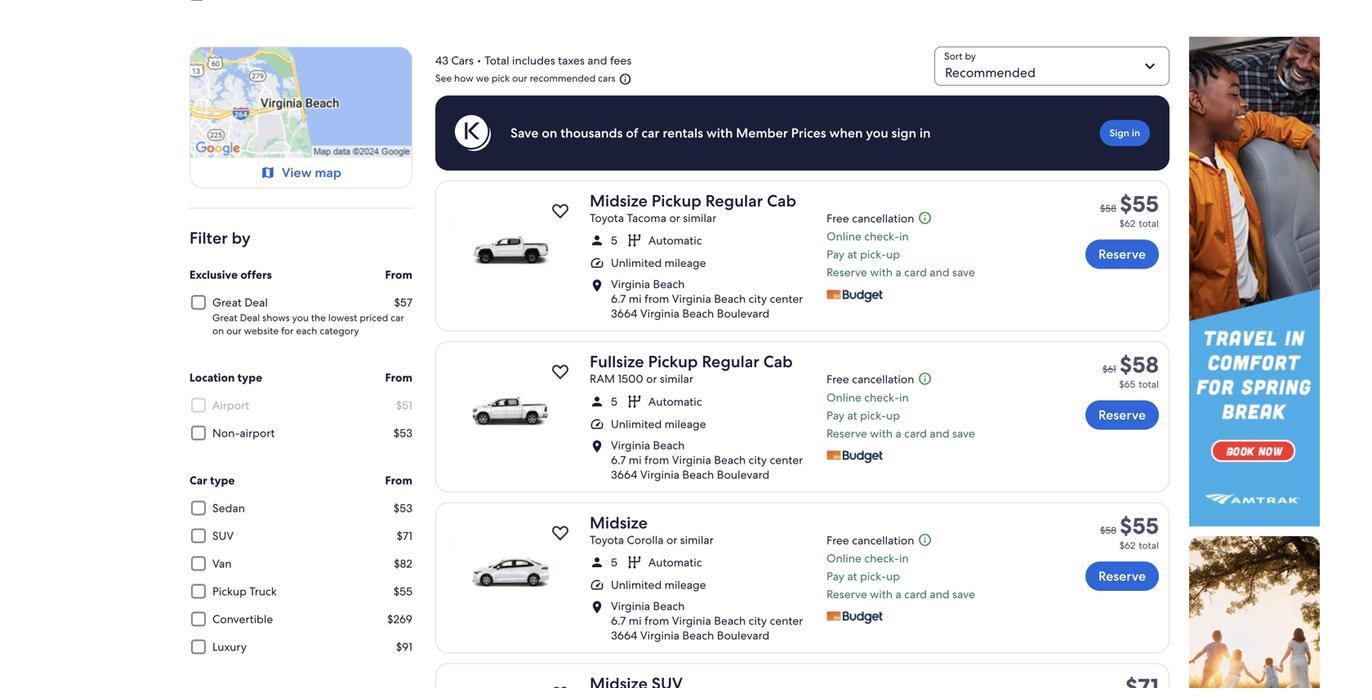Task type: describe. For each thing, give the bounding box(es) containing it.
virginia beach 6.7 mi from virginia beach city center 3664 virginia beach boulevard for midsize
[[611, 277, 803, 321]]

total for midsize pickup regular cab
[[1139, 217, 1160, 230]]

$58 for midsize
[[1101, 525, 1117, 537]]

view map button
[[190, 158, 412, 188]]

boulevard for midsize
[[717, 307, 770, 321]]

toyota tacoma or similar
[[590, 211, 717, 226]]

pick- for fullsize pickup regular cab
[[860, 408, 887, 423]]

43 cars • total includes taxes and fees
[[436, 53, 632, 68]]

city for midsize
[[749, 614, 767, 629]]

cars
[[598, 72, 616, 85]]

Save Fullsize Pickup Regular Cab from Budget to a trip checkbox
[[547, 359, 574, 385]]

$61 $58 $65 total
[[1103, 350, 1160, 391]]

sedan
[[212, 501, 245, 516]]

offers
[[241, 268, 272, 282]]

from for midsize
[[645, 292, 669, 307]]

from for fullsize
[[645, 453, 669, 468]]

member
[[736, 125, 788, 142]]

for
[[281, 325, 294, 337]]

truck
[[250, 585, 277, 599]]

save
[[511, 125, 539, 142]]

reserve link for fullsize pickup regular cab
[[1086, 401, 1160, 430]]

3 mi from the top
[[629, 614, 642, 629]]

online for midsize
[[827, 552, 862, 566]]

xsmall image
[[616, 73, 632, 86]]

see
[[436, 72, 452, 85]]

3664 for midsize
[[611, 307, 638, 321]]

2 vertical spatial $55
[[394, 585, 413, 599]]

pay for fullsize pickup regular cab
[[827, 408, 845, 423]]

mi for midsize
[[629, 292, 642, 307]]

$65
[[1120, 378, 1136, 391]]

free for midsize
[[827, 534, 850, 548]]

great for great deal shows you the lowest priced car on our website for each category
[[212, 312, 238, 324]]

non-
[[212, 426, 240, 441]]

0 vertical spatial you
[[866, 125, 889, 142]]

toyota for midsize pickup regular cab
[[590, 211, 624, 226]]

total for midsize
[[1139, 540, 1160, 552]]

city for midsize pickup regular cab
[[749, 292, 767, 307]]

fullsize
[[590, 352, 644, 373]]

2 vertical spatial or
[[667, 533, 678, 548]]

free cancellation button for fullsize pickup regular cab
[[827, 372, 1064, 387]]

cancellation for fullsize pickup regular cab
[[852, 373, 915, 387]]

at for fullsize pickup regular cab
[[848, 408, 858, 423]]

of
[[626, 125, 639, 142]]

each
[[296, 325, 317, 337]]

at for midsize pickup regular cab
[[848, 247, 858, 262]]

view map
[[282, 164, 342, 181]]

mi for fullsize
[[629, 453, 642, 468]]

online for fullsize pickup regular cab
[[827, 391, 862, 405]]

free for fullsize pickup regular cab
[[827, 373, 850, 387]]

list for midsize
[[590, 211, 817, 271]]

up for fullsize pickup regular cab
[[887, 408, 900, 423]]

cancellation for midsize
[[852, 534, 915, 548]]

center for midsize pickup regular cab
[[770, 292, 803, 307]]

2 vertical spatial similar
[[680, 533, 714, 548]]

card for fullsize pickup regular cab
[[905, 426, 927, 441]]

check- for fullsize pickup regular cab
[[865, 391, 900, 405]]

in for midsize pickup regular cab
[[900, 229, 909, 244]]

non-airport
[[212, 426, 275, 441]]

our inside see how we pick our recommended cars link
[[512, 72, 528, 85]]

and for fullsize pickup regular cab
[[930, 426, 950, 441]]

thousands
[[561, 125, 623, 142]]

lowest
[[328, 312, 357, 324]]

reserve button for midsize
[[1086, 562, 1160, 592]]

mileage for fullsize
[[665, 417, 706, 432]]

unlimited for fullsize
[[611, 417, 662, 432]]

great deal
[[212, 295, 268, 310]]

free for midsize pickup regular cab
[[827, 211, 850, 226]]

cars
[[451, 53, 474, 68]]

online check-in pay at pick-up reserve with a card and save for fullsize pickup regular cab
[[827, 391, 976, 441]]

a for fullsize pickup regular cab
[[896, 426, 902, 441]]

$53 for sedan
[[394, 501, 413, 516]]

cancellation for midsize pickup regular cab
[[852, 211, 915, 226]]

boulevard for fullsize
[[717, 468, 770, 482]]

location
[[190, 371, 235, 385]]

luxury
[[212, 640, 247, 655]]

6.7 for fullsize
[[611, 453, 626, 468]]

$269
[[387, 612, 413, 627]]

Save Midsize from Budget to a trip checkbox
[[547, 520, 574, 546]]

we
[[476, 72, 489, 85]]

view map image
[[190, 47, 412, 158]]

rentals
[[663, 125, 704, 142]]

similar for fullsize
[[660, 372, 694, 387]]

van
[[212, 557, 232, 572]]

our inside great deal shows you the lowest priced car on our website for each category
[[227, 325, 242, 337]]

online check-in pay at pick-up reserve with a card and save for midsize
[[827, 552, 976, 602]]

fees
[[610, 53, 632, 68]]

$91
[[396, 640, 413, 655]]

exclusive offers
[[190, 268, 272, 282]]

reserve item, fullsize pickup regular cab from budget at $65 total element
[[580, 352, 1064, 373]]

map
[[315, 164, 342, 181]]

pick- for midsize
[[860, 570, 887, 584]]

3 3664 from the top
[[611, 629, 638, 644]]

$58 $55 $62 total for midsize
[[1101, 511, 1160, 552]]

type for location type
[[238, 371, 262, 385]]

$61
[[1103, 363, 1117, 376]]

city for fullsize pickup regular cab
[[749, 453, 767, 468]]

midsize for midsize pickup regular cab
[[590, 190, 648, 212]]

budget image for fullsize pickup regular cab
[[827, 451, 884, 464]]

when
[[830, 125, 863, 142]]

$57
[[394, 295, 413, 310]]

total
[[485, 53, 510, 68]]

great for great deal
[[212, 295, 242, 310]]

airport
[[212, 398, 249, 413]]

pickup for $55
[[652, 190, 702, 212]]

reserve link for midsize
[[1086, 562, 1160, 592]]

filter by
[[190, 228, 251, 249]]

airport
[[240, 426, 275, 441]]

on inside great deal shows you the lowest priced car on our website for each category
[[212, 325, 224, 337]]

3 5 from the top
[[611, 556, 618, 570]]

with for midsize
[[870, 588, 893, 602]]

1500
[[618, 372, 644, 387]]

save for midsize
[[953, 588, 976, 602]]

up for midsize pickup regular cab
[[887, 247, 900, 262]]

•
[[477, 53, 482, 68]]

how
[[454, 72, 474, 85]]

the
[[311, 312, 326, 324]]

pick
[[492, 72, 510, 85]]

toyota corolla or similar
[[590, 533, 714, 548]]

mileage for midsize
[[665, 256, 706, 271]]

midsize for midsize
[[590, 513, 648, 534]]

reserve link for midsize pickup regular cab
[[1086, 240, 1160, 269]]

priced
[[360, 312, 388, 324]]

car inside great deal shows you the lowest priced car on our website for each category
[[391, 312, 404, 324]]

free cancellation for midsize pickup regular cab
[[827, 211, 915, 226]]

recommended
[[530, 72, 596, 85]]

fullsize pickup regular cab
[[590, 352, 793, 373]]

card for midsize pickup regular cab
[[905, 265, 927, 280]]

check- for midsize
[[865, 552, 900, 566]]



Task type: vqa. For each thing, say whether or not it's contained in the screenshot.


Task type: locate. For each thing, give the bounding box(es) containing it.
toyota
[[590, 211, 624, 226], [590, 533, 624, 548]]

at down reserve item, fullsize pickup regular cab from budget at $65 total element
[[848, 408, 858, 423]]

mileage
[[665, 256, 706, 271], [665, 417, 706, 432], [665, 578, 706, 593]]

pickup right 1500
[[648, 352, 698, 373]]

mi up corolla
[[629, 453, 642, 468]]

from up "$71"
[[385, 474, 413, 488]]

1 boulevard from the top
[[717, 307, 770, 321]]

3 free cancellation from the top
[[827, 534, 915, 548]]

center up reserve item, fullsize pickup regular cab from budget at $65 total element
[[770, 292, 803, 307]]

great inside great deal shows you the lowest priced car on our website for each category
[[212, 312, 238, 324]]

0 vertical spatial boulevard
[[717, 307, 770, 321]]

2 vertical spatial total
[[1139, 540, 1160, 552]]

and for midsize pickup regular cab
[[930, 265, 950, 280]]

0 vertical spatial up
[[887, 247, 900, 262]]

0 vertical spatial similar
[[683, 211, 717, 226]]

3 check- from the top
[[865, 552, 900, 566]]

pay down "reserve item, midsize pickup regular cab from budget at $62 total" element on the top of page
[[827, 247, 845, 262]]

budget image up reserve item, fullsize pickup regular cab from budget at $65 total element
[[827, 290, 884, 303]]

pay down reserve item, fullsize pickup regular cab from budget at $65 total element
[[827, 408, 845, 423]]

1 from from the top
[[645, 292, 669, 307]]

tacoma
[[627, 211, 667, 226]]

3 online from the top
[[827, 552, 862, 566]]

with for fullsize pickup regular cab
[[870, 426, 893, 441]]

corolla
[[627, 533, 664, 548]]

midsize right save midsize from budget to a trip option
[[590, 513, 648, 534]]

1 online from the top
[[827, 229, 862, 244]]

pickup down rentals
[[652, 190, 702, 212]]

check- for midsize pickup regular cab
[[865, 229, 900, 244]]

center up reserve item, midsize from budget at $62 total element
[[770, 453, 803, 468]]

toyota left tacoma at the top left of the page
[[590, 211, 624, 226]]

3 unlimited from the top
[[611, 578, 662, 593]]

card
[[905, 265, 927, 280], [905, 426, 927, 441], [905, 588, 927, 602]]

and
[[588, 53, 608, 68], [930, 265, 950, 280], [930, 426, 950, 441], [930, 588, 950, 602]]

unlimited down tacoma at the top left of the page
[[611, 256, 662, 271]]

deal for great deal
[[245, 295, 268, 310]]

ram
[[590, 372, 615, 387]]

$55
[[1120, 189, 1160, 219], [1120, 511, 1160, 541], [394, 585, 413, 599]]

similar right 1500
[[660, 372, 694, 387]]

unlimited down the ram 1500 or similar
[[611, 417, 662, 432]]

regular
[[706, 190, 763, 212], [702, 352, 760, 373]]

virginia beach 6.7 mi from virginia beach city center 3664 virginia beach boulevard
[[611, 277, 803, 321], [611, 438, 803, 482], [611, 599, 803, 644]]

unlimited mileage for fullsize
[[611, 417, 706, 432]]

similar right tacoma at the top left of the page
[[683, 211, 717, 226]]

5 down toyota tacoma or similar
[[611, 233, 618, 248]]

3 budget image from the top
[[827, 612, 884, 625]]

0 vertical spatial 5
[[611, 233, 618, 248]]

2 unlimited from the top
[[611, 417, 662, 432]]

mileage down toyota corolla or similar in the bottom of the page
[[665, 578, 706, 593]]

by
[[232, 228, 251, 249]]

2 free cancellation from the top
[[827, 373, 915, 387]]

1 vertical spatial boulevard
[[717, 468, 770, 482]]

3 online check-in pay at pick-up reserve with a card and save from the top
[[827, 552, 976, 602]]

$82
[[394, 557, 413, 572]]

0 vertical spatial pickup
[[652, 190, 702, 212]]

5 for fullsize
[[611, 395, 618, 409]]

1 card from the top
[[905, 265, 927, 280]]

virginia beach 6.7 mi from virginia beach city center 3664 virginia beach boulevard for fullsize
[[611, 438, 803, 482]]

virginia
[[611, 277, 650, 292], [672, 292, 712, 307], [641, 307, 680, 321], [611, 438, 650, 453], [672, 453, 712, 468], [641, 468, 680, 482], [611, 599, 650, 614], [672, 614, 712, 629], [641, 629, 680, 644]]

from up toyota corolla or similar in the bottom of the page
[[645, 453, 669, 468]]

pick- for midsize pickup regular cab
[[860, 247, 887, 262]]

0 vertical spatial on
[[542, 125, 558, 142]]

total for fullsize pickup regular cab
[[1139, 378, 1160, 391]]

list containing ram 1500 or similar
[[590, 372, 817, 432]]

at down reserve item, midsize from budget at $62 total element
[[848, 570, 858, 584]]

2 online from the top
[[827, 391, 862, 405]]

0 vertical spatial city
[[749, 292, 767, 307]]

car type
[[190, 474, 235, 488]]

1 vertical spatial at
[[848, 408, 858, 423]]

free cancellation
[[827, 211, 915, 226], [827, 373, 915, 387], [827, 534, 915, 548]]

3 reserve link from the top
[[1086, 562, 1160, 592]]

from up the fullsize pickup regular cab
[[645, 292, 669, 307]]

up
[[887, 247, 900, 262], [887, 408, 900, 423], [887, 570, 900, 584]]

see how we pick our recommended cars link
[[436, 72, 632, 86]]

1 vertical spatial similar
[[660, 372, 694, 387]]

filter
[[190, 228, 228, 249]]

automatic for fullsize
[[649, 395, 702, 409]]

pay for midsize
[[827, 570, 845, 584]]

similar
[[683, 211, 717, 226], [660, 372, 694, 387], [680, 533, 714, 548]]

1 vertical spatial mileage
[[665, 417, 706, 432]]

2 from from the top
[[385, 371, 413, 385]]

unlimited mileage
[[611, 256, 706, 271], [611, 417, 706, 432], [611, 578, 706, 593]]

mi
[[629, 292, 642, 307], [629, 453, 642, 468], [629, 614, 642, 629]]

mi up the "fullsize"
[[629, 292, 642, 307]]

2 city from the top
[[749, 453, 767, 468]]

pay for midsize pickup regular cab
[[827, 247, 845, 262]]

great down exclusive offers at the left
[[212, 295, 242, 310]]

with
[[707, 125, 733, 142], [870, 265, 893, 280], [870, 426, 893, 441], [870, 588, 893, 602]]

category
[[320, 325, 359, 337]]

online down "reserve item, midsize pickup regular cab from budget at $62 total" element on the top of page
[[827, 229, 862, 244]]

1 vertical spatial unlimited
[[611, 417, 662, 432]]

2 vertical spatial list
[[590, 533, 817, 593]]

2 vertical spatial pickup
[[212, 585, 247, 599]]

2 vertical spatial online
[[827, 552, 862, 566]]

similar for midsize
[[683, 211, 717, 226]]

2 from from the top
[[645, 453, 669, 468]]

2 center from the top
[[770, 453, 803, 468]]

6.7
[[611, 292, 626, 307], [611, 453, 626, 468], [611, 614, 626, 629]]

1 check- from the top
[[865, 229, 900, 244]]

1 horizontal spatial you
[[866, 125, 889, 142]]

1 vertical spatial automatic
[[649, 395, 702, 409]]

shows
[[262, 312, 290, 324]]

3 free from the top
[[827, 534, 850, 548]]

our
[[512, 72, 528, 85], [227, 325, 242, 337]]

3 from from the top
[[385, 474, 413, 488]]

website
[[244, 325, 279, 337]]

43
[[436, 53, 449, 68]]

reserve item, midsize pickup regular cab from budget at $62 total element
[[580, 190, 1064, 212]]

car
[[190, 474, 207, 488]]

center for midsize
[[770, 614, 803, 629]]

0 vertical spatial 6.7
[[611, 292, 626, 307]]

list containing toyota tacoma or similar
[[590, 211, 817, 271]]

automatic down toyota corolla or similar in the bottom of the page
[[649, 556, 702, 570]]

pick-
[[860, 247, 887, 262], [860, 408, 887, 423], [860, 570, 887, 584]]

1 vertical spatial center
[[770, 453, 803, 468]]

3 unlimited mileage from the top
[[611, 578, 706, 593]]

budget image
[[827, 290, 884, 303], [827, 451, 884, 464], [827, 612, 884, 625]]

or for fullsize
[[646, 372, 657, 387]]

type up airport
[[238, 371, 262, 385]]

1 up from the top
[[887, 247, 900, 262]]

1 vertical spatial 3664
[[611, 468, 638, 482]]

1 vertical spatial free cancellation
[[827, 373, 915, 387]]

2 check- from the top
[[865, 391, 900, 405]]

5 down toyota corolla or similar in the bottom of the page
[[611, 556, 618, 570]]

sign
[[892, 125, 917, 142]]

2 virginia beach 6.7 mi from virginia beach city center 3664 virginia beach boulevard from the top
[[611, 438, 803, 482]]

taxes
[[558, 53, 585, 68]]

$53 up "$71"
[[394, 501, 413, 516]]

0 vertical spatial free
[[827, 211, 850, 226]]

1 vertical spatial check-
[[865, 391, 900, 405]]

car right of
[[642, 125, 660, 142]]

2 vertical spatial unlimited mileage
[[611, 578, 706, 593]]

1 vertical spatial a
[[896, 426, 902, 441]]

0 vertical spatial reserve button
[[1086, 240, 1160, 269]]

1 free cancellation button from the top
[[827, 211, 1064, 226]]

1 from from the top
[[385, 268, 413, 282]]

2 vertical spatial mi
[[629, 614, 642, 629]]

pickup for $58
[[648, 352, 698, 373]]

automatic down toyota tacoma or similar
[[649, 233, 702, 248]]

3 list from the top
[[590, 533, 817, 593]]

1 save from the top
[[953, 265, 976, 280]]

at for midsize
[[848, 570, 858, 584]]

1 pay from the top
[[827, 247, 845, 262]]

on down 'great deal' at the left top of the page
[[212, 325, 224, 337]]

pickup
[[652, 190, 702, 212], [648, 352, 698, 373], [212, 585, 247, 599]]

1 vertical spatial card
[[905, 426, 927, 441]]

includes
[[512, 53, 555, 68]]

3 center from the top
[[770, 614, 803, 629]]

1 vertical spatial $55
[[1120, 511, 1160, 541]]

2 vertical spatial unlimited
[[611, 578, 662, 593]]

similar right corolla
[[680, 533, 714, 548]]

0 vertical spatial $62
[[1120, 217, 1136, 230]]

2 vertical spatial city
[[749, 614, 767, 629]]

1 $53 from the top
[[394, 426, 413, 441]]

1 vertical spatial type
[[210, 474, 235, 488]]

save for midsize pickup regular cab
[[953, 265, 976, 280]]

reserve item, midsize suv from avis at $79 total element
[[580, 675, 1064, 689]]

2 vertical spatial reserve button
[[1086, 562, 1160, 592]]

pick- down reserve item, fullsize pickup regular cab from budget at $65 total element
[[860, 408, 887, 423]]

free cancellation for midsize
[[827, 534, 915, 548]]

$58
[[1101, 202, 1117, 215], [1120, 350, 1160, 380], [1101, 525, 1117, 537]]

3 a from the top
[[896, 588, 902, 602]]

$71
[[397, 529, 413, 544]]

1 vertical spatial reserve button
[[1086, 401, 1160, 430]]

0 vertical spatial car
[[642, 125, 660, 142]]

2 total from the top
[[1139, 378, 1160, 391]]

our right 'pick'
[[512, 72, 528, 85]]

1 vertical spatial online
[[827, 391, 862, 405]]

1 vertical spatial cab
[[764, 352, 793, 373]]

midsize right save midsize pickup regular cab from budget to a trip option
[[590, 190, 648, 212]]

location type
[[190, 371, 262, 385]]

3 automatic from the top
[[649, 556, 702, 570]]

online check-in pay at pick-up reserve with a card and save for midsize pickup regular cab
[[827, 229, 976, 280]]

0 vertical spatial $58
[[1101, 202, 1117, 215]]

car down $57
[[391, 312, 404, 324]]

great down 'great deal' at the left top of the page
[[212, 312, 238, 324]]

1 total from the top
[[1139, 217, 1160, 230]]

2 at from the top
[[848, 408, 858, 423]]

0 vertical spatial cancellation
[[852, 211, 915, 226]]

0 horizontal spatial on
[[212, 325, 224, 337]]

2 automatic from the top
[[649, 395, 702, 409]]

reserve item, midsize from budget at $62 total element
[[580, 513, 1064, 534]]

1 free cancellation from the top
[[827, 211, 915, 226]]

check- down reserve item, midsize from budget at $62 total element
[[865, 552, 900, 566]]

6.7 for midsize
[[611, 292, 626, 307]]

our left website
[[227, 325, 242, 337]]

1 vertical spatial our
[[227, 325, 242, 337]]

3 reserve button from the top
[[1086, 562, 1160, 592]]

1 city from the top
[[749, 292, 767, 307]]

midsize pickup regular cab
[[590, 190, 797, 212]]

0 vertical spatial free cancellation button
[[827, 211, 1064, 226]]

2 free from the top
[[827, 373, 850, 387]]

1 horizontal spatial our
[[512, 72, 528, 85]]

2 midsize from the top
[[590, 513, 648, 534]]

0 vertical spatial mi
[[629, 292, 642, 307]]

sign
[[1110, 127, 1130, 139]]

a for midsize
[[896, 588, 902, 602]]

total inside $61 $58 $65 total
[[1139, 378, 1160, 391]]

0 vertical spatial free cancellation
[[827, 211, 915, 226]]

1 vertical spatial free cancellation button
[[827, 372, 1064, 387]]

2 vertical spatial free cancellation button
[[827, 533, 1064, 548]]

sign in
[[1110, 127, 1141, 139]]

toyota left corolla
[[590, 533, 624, 548]]

in for fullsize pickup regular cab
[[900, 391, 909, 405]]

budget image for midsize pickup regular cab
[[827, 290, 884, 303]]

you up each
[[292, 312, 309, 324]]

free cancellation button for midsize pickup regular cab
[[827, 211, 1064, 226]]

1 cancellation from the top
[[852, 211, 915, 226]]

toyota for midsize
[[590, 533, 624, 548]]

0 vertical spatial 3664
[[611, 307, 638, 321]]

0 vertical spatial check-
[[865, 229, 900, 244]]

deal up website
[[240, 312, 260, 324]]

5 down ram
[[611, 395, 618, 409]]

from down toyota corolla or similar in the bottom of the page
[[645, 614, 669, 629]]

1 vertical spatial reserve link
[[1086, 401, 1160, 430]]

0 vertical spatial card
[[905, 265, 927, 280]]

at
[[848, 247, 858, 262], [848, 408, 858, 423], [848, 570, 858, 584]]

center up reserve item, midsize suv from avis at $79 total element
[[770, 614, 803, 629]]

3 cancellation from the top
[[852, 534, 915, 548]]

1 toyota from the top
[[590, 211, 624, 226]]

2 vertical spatial budget image
[[827, 612, 884, 625]]

unlimited mileage down toyota tacoma or similar
[[611, 256, 706, 271]]

deal up shows at the left top
[[245, 295, 268, 310]]

mi down corolla
[[629, 614, 642, 629]]

2 reserve button from the top
[[1086, 401, 1160, 430]]

Save Midsize Pickup Regular Cab from Budget to a trip checkbox
[[547, 198, 574, 224]]

2 free cancellation button from the top
[[827, 372, 1064, 387]]

3 mileage from the top
[[665, 578, 706, 593]]

1 midsize from the top
[[590, 190, 648, 212]]

2 vertical spatial $58
[[1101, 525, 1117, 537]]

reserve
[[1099, 246, 1146, 263], [827, 265, 868, 280], [1099, 407, 1146, 424], [827, 426, 868, 441], [1099, 568, 1146, 585], [827, 588, 868, 602]]

1 6.7 from the top
[[611, 292, 626, 307]]

automatic
[[649, 233, 702, 248], [649, 395, 702, 409], [649, 556, 702, 570]]

0 horizontal spatial you
[[292, 312, 309, 324]]

great deal shows you the lowest priced car on our website for each category
[[212, 312, 404, 337]]

up for midsize
[[887, 570, 900, 584]]

2 5 from the top
[[611, 395, 618, 409]]

0 vertical spatial unlimited
[[611, 256, 662, 271]]

regular for $55
[[706, 190, 763, 212]]

2 card from the top
[[905, 426, 927, 441]]

a
[[896, 265, 902, 280], [896, 426, 902, 441], [896, 588, 902, 602]]

pick- down reserve item, midsize from budget at $62 total element
[[860, 570, 887, 584]]

1 free from the top
[[827, 211, 850, 226]]

1 virginia beach 6.7 mi from virginia beach city center 3664 virginia beach boulevard from the top
[[611, 277, 803, 321]]

or right corolla
[[667, 533, 678, 548]]

budget image up reserve item, midsize suv from avis at $79 total element
[[827, 612, 884, 625]]

type
[[238, 371, 262, 385], [210, 474, 235, 488]]

1 vertical spatial $58 $55 $62 total
[[1101, 511, 1160, 552]]

1 at from the top
[[848, 247, 858, 262]]

or right tacoma at the top left of the page
[[670, 211, 681, 226]]

mileage down the fullsize pickup regular cab
[[665, 417, 706, 432]]

online down reserve item, fullsize pickup regular cab from budget at $65 total element
[[827, 391, 862, 405]]

0 vertical spatial from
[[385, 268, 413, 282]]

pickup down van
[[212, 585, 247, 599]]

1 a from the top
[[896, 265, 902, 280]]

1 vertical spatial mi
[[629, 453, 642, 468]]

pay down reserve item, midsize from budget at $62 total element
[[827, 570, 845, 584]]

2 toyota from the top
[[590, 533, 624, 548]]

1 5 from the top
[[611, 233, 618, 248]]

you left sign
[[866, 125, 889, 142]]

center
[[770, 292, 803, 307], [770, 453, 803, 468], [770, 614, 803, 629]]

0 vertical spatial budget image
[[827, 290, 884, 303]]

free
[[827, 211, 850, 226], [827, 373, 850, 387], [827, 534, 850, 548]]

unlimited mileage for midsize
[[611, 256, 706, 271]]

3 pay from the top
[[827, 570, 845, 584]]

reserve button
[[1086, 240, 1160, 269], [1086, 401, 1160, 430], [1086, 562, 1160, 592]]

1 horizontal spatial car
[[642, 125, 660, 142]]

mileage down toyota tacoma or similar
[[665, 256, 706, 271]]

0 vertical spatial pick-
[[860, 247, 887, 262]]

2 unlimited mileage from the top
[[611, 417, 706, 432]]

deal for great deal shows you the lowest priced car on our website for each category
[[240, 312, 260, 324]]

0 vertical spatial reserve link
[[1086, 240, 1160, 269]]

$53 down $51
[[394, 426, 413, 441]]

0 vertical spatial pay
[[827, 247, 845, 262]]

pay
[[827, 247, 845, 262], [827, 408, 845, 423], [827, 570, 845, 584]]

0 vertical spatial save
[[953, 265, 976, 280]]

1 $58 $55 $62 total from the top
[[1101, 189, 1160, 230]]

0 vertical spatial our
[[512, 72, 528, 85]]

0 vertical spatial $55
[[1120, 189, 1160, 219]]

2 up from the top
[[887, 408, 900, 423]]

a for midsize pickup regular cab
[[896, 265, 902, 280]]

you inside great deal shows you the lowest priced car on our website for each category
[[292, 312, 309, 324]]

1 vertical spatial pickup
[[648, 352, 698, 373]]

from
[[385, 268, 413, 282], [385, 371, 413, 385], [385, 474, 413, 488]]

midsize
[[590, 190, 648, 212], [590, 513, 648, 534]]

cab for $58
[[764, 352, 793, 373]]

2 vertical spatial free
[[827, 534, 850, 548]]

0 vertical spatial total
[[1139, 217, 1160, 230]]

3 city from the top
[[749, 614, 767, 629]]

1 $62 from the top
[[1120, 217, 1136, 230]]

2 vertical spatial save
[[953, 588, 976, 602]]

2 vertical spatial reserve link
[[1086, 562, 1160, 592]]

1 list from the top
[[590, 211, 817, 271]]

2 vertical spatial 5
[[611, 556, 618, 570]]

deal inside great deal shows you the lowest priced car on our website for each category
[[240, 312, 260, 324]]

card for midsize
[[905, 588, 927, 602]]

0 vertical spatial a
[[896, 265, 902, 280]]

suv
[[212, 529, 234, 544]]

at down "reserve item, midsize pickup regular cab from budget at $62 total" element on the top of page
[[848, 247, 858, 262]]

center for fullsize pickup regular cab
[[770, 453, 803, 468]]

2 mileage from the top
[[665, 417, 706, 432]]

convertible
[[212, 612, 273, 627]]

1 budget image from the top
[[827, 290, 884, 303]]

1 vertical spatial 6.7
[[611, 453, 626, 468]]

3 card from the top
[[905, 588, 927, 602]]

3 at from the top
[[848, 570, 858, 584]]

$58 $55 $62 total
[[1101, 189, 1160, 230], [1101, 511, 1160, 552]]

2 save from the top
[[953, 426, 976, 441]]

3 6.7 from the top
[[611, 614, 626, 629]]

$58 inside $61 $58 $65 total
[[1120, 350, 1160, 380]]

on right save
[[542, 125, 558, 142]]

1 mileage from the top
[[665, 256, 706, 271]]

3 save from the top
[[953, 588, 976, 602]]

1 vertical spatial virginia beach 6.7 mi from virginia beach city center 3664 virginia beach boulevard
[[611, 438, 803, 482]]

budget image for midsize
[[827, 612, 884, 625]]

3 from from the top
[[645, 614, 669, 629]]

2 vertical spatial boulevard
[[717, 629, 770, 644]]

0 vertical spatial or
[[670, 211, 681, 226]]

save for fullsize pickup regular cab
[[953, 426, 976, 441]]

or right 1500
[[646, 372, 657, 387]]

0 vertical spatial $58 $55 $62 total
[[1101, 189, 1160, 230]]

in
[[920, 125, 931, 142], [1132, 127, 1141, 139], [900, 229, 909, 244], [900, 391, 909, 405], [900, 552, 909, 566]]

0 vertical spatial virginia beach 6.7 mi from virginia beach city center 3664 virginia beach boulevard
[[611, 277, 803, 321]]

2 $62 from the top
[[1120, 540, 1136, 552]]

2 vertical spatial free cancellation
[[827, 534, 915, 548]]

3664 for fullsize
[[611, 468, 638, 482]]

1 online check-in pay at pick-up reserve with a card and save from the top
[[827, 229, 976, 280]]

exclusive
[[190, 268, 238, 282]]

1 vertical spatial regular
[[702, 352, 760, 373]]

free cancellation button
[[827, 211, 1064, 226], [827, 372, 1064, 387], [827, 533, 1064, 548]]

with for midsize pickup regular cab
[[870, 265, 893, 280]]

1 reserve button from the top
[[1086, 240, 1160, 269]]

budget image up reserve item, midsize from budget at $62 total element
[[827, 451, 884, 464]]

2 cancellation from the top
[[852, 373, 915, 387]]

you
[[866, 125, 889, 142], [292, 312, 309, 324]]

2 6.7 from the top
[[611, 453, 626, 468]]

from up $57
[[385, 268, 413, 282]]

$58 for midsize pickup regular cab
[[1101, 202, 1117, 215]]

from for $53
[[385, 474, 413, 488]]

free cancellation button for midsize
[[827, 533, 1064, 548]]

2 vertical spatial card
[[905, 588, 927, 602]]

pickup truck
[[212, 585, 277, 599]]

free cancellation for fullsize pickup regular cab
[[827, 373, 915, 387]]

1 vertical spatial pick-
[[860, 408, 887, 423]]

$55 for midsize pickup regular cab
[[1120, 189, 1160, 219]]

leading image
[[261, 165, 275, 180]]

1 vertical spatial $58
[[1120, 350, 1160, 380]]

list
[[590, 211, 817, 271], [590, 372, 817, 432], [590, 533, 817, 593]]

$51
[[396, 398, 413, 413]]

0 vertical spatial list
[[590, 211, 817, 271]]

online down reserve item, midsize from budget at $62 total element
[[827, 552, 862, 566]]

2 vertical spatial cancellation
[[852, 534, 915, 548]]

sign in link
[[1100, 120, 1151, 146]]

5
[[611, 233, 618, 248], [611, 395, 618, 409], [611, 556, 618, 570]]

2 pick- from the top
[[860, 408, 887, 423]]

1 unlimited mileage from the top
[[611, 256, 706, 271]]

save on thousands of car rentals with member prices when you sign in
[[511, 125, 931, 142]]

from up $51
[[385, 371, 413, 385]]

2 3664 from the top
[[611, 468, 638, 482]]

from for $51
[[385, 371, 413, 385]]

1 vertical spatial on
[[212, 325, 224, 337]]

2 vertical spatial pay
[[827, 570, 845, 584]]

0 vertical spatial center
[[770, 292, 803, 307]]

2 mi from the top
[[629, 453, 642, 468]]

2 great from the top
[[212, 312, 238, 324]]

$53
[[394, 426, 413, 441], [394, 501, 413, 516]]

1 vertical spatial save
[[953, 426, 976, 441]]

3 up from the top
[[887, 570, 900, 584]]

5 for midsize
[[611, 233, 618, 248]]

reserve button for fullsize pickup regular cab
[[1086, 401, 1160, 430]]

3 pick- from the top
[[860, 570, 887, 584]]

type for car type
[[210, 474, 235, 488]]

1 mi from the top
[[629, 292, 642, 307]]

$62 for midsize
[[1120, 540, 1136, 552]]

automatic for midsize
[[649, 233, 702, 248]]

and for midsize
[[930, 588, 950, 602]]

unlimited for midsize
[[611, 256, 662, 271]]

2 vertical spatial from
[[645, 614, 669, 629]]

prices
[[791, 125, 827, 142]]

list containing toyota corolla or similar
[[590, 533, 817, 593]]

2 boulevard from the top
[[717, 468, 770, 482]]

$53 for non-airport
[[394, 426, 413, 441]]

regular for $58
[[702, 352, 760, 373]]

type right car
[[210, 474, 235, 488]]

see how we pick our recommended cars
[[436, 72, 616, 85]]

small image
[[590, 233, 605, 248], [590, 256, 605, 271], [915, 372, 936, 387], [590, 395, 605, 409], [627, 395, 642, 409], [590, 417, 605, 432], [915, 533, 936, 548]]

unlimited mileage down the ram 1500 or similar
[[611, 417, 706, 432]]

3 free cancellation button from the top
[[827, 533, 1064, 548]]

1 pick- from the top
[[860, 247, 887, 262]]

$55 for midsize
[[1120, 511, 1160, 541]]

cab for $55
[[767, 190, 797, 212]]

2 a from the top
[[896, 426, 902, 441]]

3 virginia beach 6.7 mi from virginia beach city center 3664 virginia beach boulevard from the top
[[611, 599, 803, 644]]

view
[[282, 164, 312, 181]]

automatic down the ram 1500 or similar
[[649, 395, 702, 409]]

0 vertical spatial great
[[212, 295, 242, 310]]

unlimited down corolla
[[611, 578, 662, 593]]

0 vertical spatial online check-in pay at pick-up reserve with a card and save
[[827, 229, 976, 280]]

small image
[[915, 211, 936, 226], [627, 233, 642, 248], [590, 278, 605, 293], [590, 440, 605, 454], [590, 556, 605, 570], [627, 556, 642, 570], [590, 578, 605, 593], [590, 601, 605, 615]]

1 vertical spatial from
[[645, 453, 669, 468]]

check- down reserve item, fullsize pickup regular cab from budget at $65 total element
[[865, 391, 900, 405]]

ram 1500 or similar
[[590, 372, 694, 387]]

online check-in pay at pick-up reserve with a card and save
[[827, 229, 976, 280], [827, 391, 976, 441], [827, 552, 976, 602]]

3 boulevard from the top
[[717, 629, 770, 644]]

2 reserve link from the top
[[1086, 401, 1160, 430]]

online
[[827, 229, 862, 244], [827, 391, 862, 405], [827, 552, 862, 566]]

2 list from the top
[[590, 372, 817, 432]]

unlimited mileage down toyota corolla or similar in the bottom of the page
[[611, 578, 706, 593]]

2 vertical spatial at
[[848, 570, 858, 584]]

1 horizontal spatial on
[[542, 125, 558, 142]]

0 vertical spatial from
[[645, 292, 669, 307]]

beach
[[653, 277, 685, 292], [714, 292, 746, 307], [683, 307, 714, 321], [653, 438, 685, 453], [714, 453, 746, 468], [683, 468, 714, 482], [653, 599, 685, 614], [714, 614, 746, 629], [683, 629, 714, 644]]

2 online check-in pay at pick-up reserve with a card and save from the top
[[827, 391, 976, 441]]

1 automatic from the top
[[649, 233, 702, 248]]

check- down "reserve item, midsize pickup regular cab from budget at $62 total" element on the top of page
[[865, 229, 900, 244]]

2 vertical spatial 3664
[[611, 629, 638, 644]]

save
[[953, 265, 976, 280], [953, 426, 976, 441], [953, 588, 976, 602]]

list for fullsize
[[590, 372, 817, 432]]

3 total from the top
[[1139, 540, 1160, 552]]

pick- down "reserve item, midsize pickup regular cab from budget at $62 total" element on the top of page
[[860, 247, 887, 262]]



